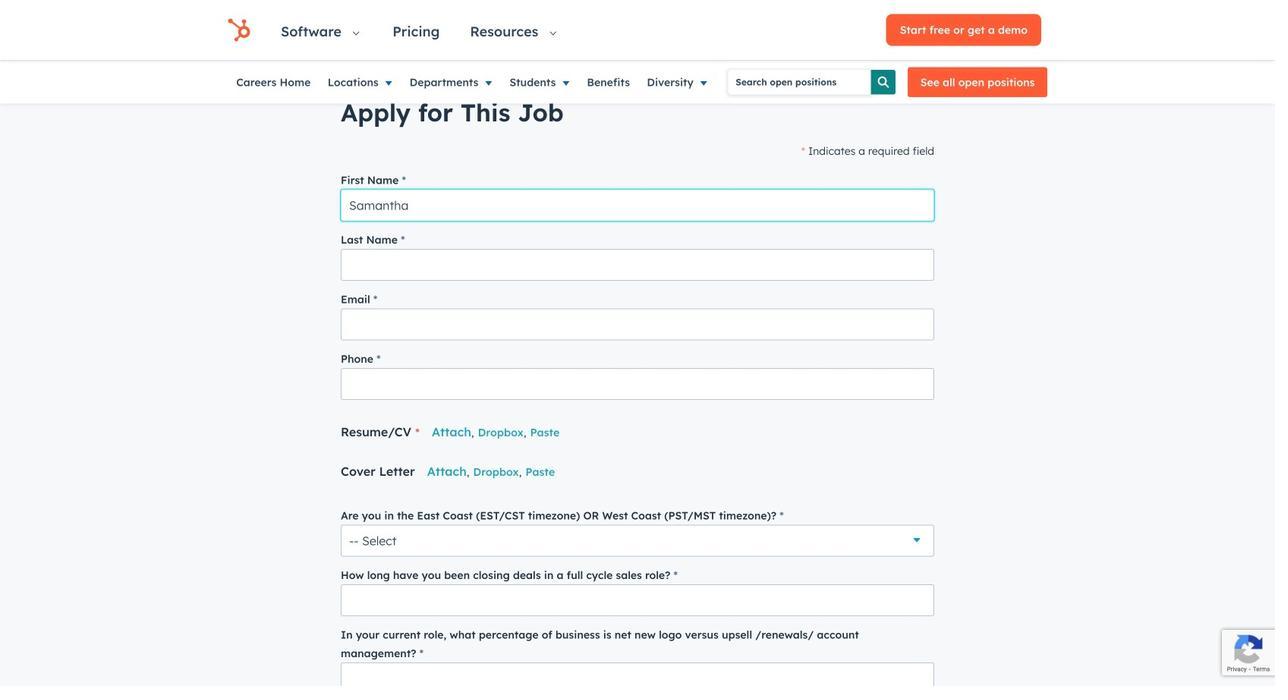 Task type: locate. For each thing, give the bounding box(es) containing it.
None text field
[[341, 249, 935, 281], [341, 585, 935, 617], [341, 663, 935, 687], [341, 249, 935, 281], [341, 585, 935, 617], [341, 663, 935, 687]]

None email field
[[341, 309, 935, 340]]

Search all open positions search field
[[729, 70, 871, 95]]

None text field
[[341, 189, 935, 221], [341, 368, 935, 400], [341, 189, 935, 221], [341, 368, 935, 400]]



Task type: describe. For each thing, give the bounding box(es) containing it.
Select text field
[[341, 525, 935, 557]]

secondary menu menu bar
[[228, 61, 729, 104]]

hubspot image
[[228, 19, 251, 41]]



Task type: vqa. For each thing, say whether or not it's contained in the screenshot.
HubSpot 'image' at top left
yes



